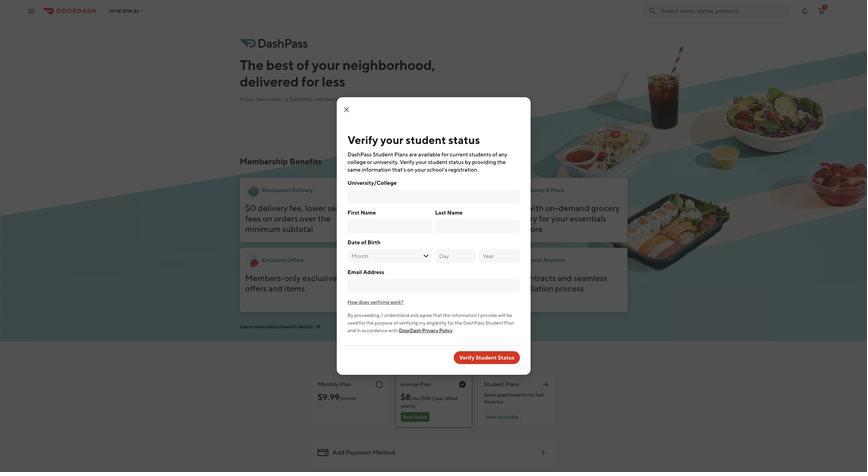 Task type: locate. For each thing, give the bounding box(es) containing it.
restaurant
[[262, 187, 291, 193]]

choose your plan
[[390, 350, 477, 363]]

1 horizontal spatial on
[[477, 203, 486, 213]]

your right in
[[451, 283, 468, 293]]

1 horizontal spatial of
[[419, 273, 426, 283]]

plan for $8
[[420, 381, 431, 388]]

st
[[134, 8, 139, 14]]

your down on-
[[551, 214, 568, 223]]

membership benefits
[[240, 156, 322, 166]]

1 horizontal spatial the
[[484, 399, 491, 405]]

delivery down save
[[507, 214, 537, 223]]

more down with
[[523, 224, 543, 234]]

/year,
[[432, 396, 444, 401]]

for down on-
[[539, 214, 550, 223]]

and up in
[[448, 273, 462, 283]]

0 vertical spatial the
[[318, 214, 331, 223]]

1 vertical spatial of
[[419, 273, 426, 283]]

orders down doordash
[[404, 214, 428, 223]]

on-
[[545, 203, 558, 213]]

process
[[555, 283, 584, 293]]

and up process
[[558, 273, 572, 283]]

delivery
[[292, 187, 313, 193]]

best down yearly)
[[403, 414, 413, 420]]

of right best
[[296, 57, 309, 73]]

for left "half"
[[528, 392, 535, 398]]

thousands of local and national favorites in your neighborhood
[[376, 273, 468, 304]]

now available
[[486, 414, 519, 420]]

same great benefits for half the price
[[484, 392, 544, 405]]

more
[[523, 224, 543, 234], [254, 324, 265, 330]]

delivery
[[258, 203, 288, 213], [507, 214, 537, 223]]

1 vertical spatial more
[[254, 324, 265, 330]]

0 horizontal spatial plan
[[340, 381, 351, 388]]

1 horizontal spatial delivery
[[507, 214, 537, 223]]

best up thousands
[[393, 257, 405, 263]]

pickup down 5%
[[376, 214, 403, 223]]

3 button
[[814, 4, 828, 18]]

1 horizontal spatial more
[[523, 224, 543, 234]]

3
[[824, 5, 826, 9]]

lower
[[305, 203, 326, 213]]

over
[[300, 214, 316, 223]]

service
[[328, 203, 354, 213]]

members-only exclusive offers and items
[[245, 273, 337, 293]]

plan up ($96
[[420, 381, 431, 388]]

1 vertical spatial delivery
[[507, 214, 537, 223]]

delivered
[[240, 73, 299, 90]]

pays
[[347, 96, 358, 102]]

on
[[477, 203, 486, 213], [263, 214, 272, 223]]

1 horizontal spatial plan
[[420, 381, 431, 388]]

0 vertical spatial more
[[523, 224, 543, 234]]

and down the 'members-'
[[269, 283, 283, 293]]

value
[[414, 414, 427, 420]]

the
[[318, 214, 331, 223], [484, 399, 491, 405]]

selection
[[406, 257, 430, 263]]

for up in just two orders, a dashpass membership pays for itself.
[[301, 73, 319, 90]]

plan
[[455, 350, 477, 363]]

1 vertical spatial best
[[403, 414, 413, 420]]

0 horizontal spatial delivery
[[258, 203, 288, 213]]

1 horizontal spatial orders
[[404, 214, 428, 223]]

0 horizontal spatial orders
[[274, 214, 298, 223]]

learn
[[240, 324, 253, 330]]

grocery
[[524, 187, 545, 193]]

seamless
[[573, 273, 607, 283]]

plan up "/month"
[[340, 381, 351, 388]]

choose
[[390, 350, 429, 363]]

$8
[[401, 392, 411, 402]]

for right pays
[[359, 96, 366, 102]]

benefits
[[510, 392, 528, 398]]

best
[[266, 57, 294, 73]]

your
[[312, 57, 340, 73], [551, 214, 568, 223], [451, 283, 468, 293], [431, 350, 453, 363]]

fee,
[[289, 203, 303, 213]]

1 plan from the left
[[340, 381, 351, 388]]

$0
[[245, 203, 256, 213]]

your inside the best of your neighborhood, delivered for less
[[312, 57, 340, 73]]

favorites
[[409, 283, 441, 293]]

delivery down restaurant
[[258, 203, 288, 213]]

pickup up doordash
[[393, 187, 411, 193]]

more right learn
[[254, 324, 265, 330]]

of up favorites on the bottom of the page
[[419, 273, 426, 283]]

offers
[[287, 257, 304, 263]]

&
[[546, 187, 550, 193]]

save
[[507, 203, 526, 213]]

method
[[372, 449, 395, 456]]

1 vertical spatial pickup
[[376, 214, 403, 223]]

best
[[393, 257, 405, 263], [403, 414, 413, 420]]

the best of your neighborhood, delivered for less
[[240, 57, 435, 90]]

on right back
[[477, 203, 486, 213]]

the down same at bottom right
[[484, 399, 491, 405]]

/month
[[340, 396, 356, 401]]

0 horizontal spatial more
[[254, 324, 265, 330]]

in just two orders, a dashpass membership pays for itself.
[[240, 96, 381, 102]]

0 vertical spatial of
[[296, 57, 309, 73]]

for inside the save with on-demand grocery delivery for your essentials and more
[[539, 214, 550, 223]]

0 vertical spatial best
[[393, 257, 405, 263]]

0 horizontal spatial on
[[263, 214, 272, 223]]

exclusive
[[302, 273, 337, 283]]

fees
[[245, 214, 261, 223]]

doordash
[[390, 203, 428, 213]]

of inside the best of your neighborhood, delivered for less
[[296, 57, 309, 73]]

contracts
[[520, 273, 556, 283]]

and inside thousands of local and national favorites in your neighborhood
[[448, 273, 462, 283]]

0 horizontal spatial of
[[296, 57, 309, 73]]

the inside $0 delivery fee, lower service fees on orders over the minimum subtotal
[[318, 214, 331, 223]]

orders inside $0 delivery fee, lower service fees on orders over the minimum subtotal
[[274, 214, 298, 223]]

1 vertical spatial on
[[263, 214, 272, 223]]

available
[[498, 414, 519, 420]]

now
[[486, 414, 497, 420]]

members-
[[245, 273, 285, 283]]

111 w 57th st button
[[109, 8, 144, 14]]

learn more about benefit details
[[240, 324, 313, 330]]

your up less
[[312, 57, 340, 73]]

/mo ($96 /year, billed yearly)
[[401, 396, 458, 409]]

pickup
[[393, 187, 411, 193], [376, 214, 403, 223]]

of
[[296, 57, 309, 73], [419, 273, 426, 283]]

more
[[551, 187, 564, 193]]

the inside the same great benefits for half the price
[[484, 399, 491, 405]]

great
[[497, 392, 509, 398]]

on up minimum
[[263, 214, 272, 223]]

$9.99 /month
[[318, 392, 356, 402]]

0 horizontal spatial the
[[318, 214, 331, 223]]

2 plan from the left
[[420, 381, 431, 388]]

1 vertical spatial the
[[484, 399, 491, 405]]

orders down fee,
[[274, 214, 298, 223]]

your inside the save with on-demand grocery delivery for your essentials and more
[[551, 214, 568, 223]]

minimum
[[245, 224, 280, 234]]

price
[[492, 399, 503, 405]]

your inside thousands of local and national favorites in your neighborhood
[[451, 283, 468, 293]]

details
[[298, 324, 313, 330]]

0 vertical spatial on
[[477, 203, 486, 213]]

($96
[[421, 396, 431, 401]]

items
[[284, 283, 305, 293]]

orders
[[274, 214, 298, 223], [404, 214, 428, 223]]

for
[[301, 73, 319, 90], [359, 96, 366, 102], [539, 214, 550, 223], [528, 392, 535, 398]]

exclusive offers
[[262, 257, 304, 263]]

with
[[527, 203, 544, 213]]

0 vertical spatial delivery
[[258, 203, 288, 213]]

add payment method
[[332, 449, 395, 456]]

less
[[322, 73, 345, 90]]

the down lower
[[318, 214, 331, 223]]

and down save
[[507, 224, 522, 234]]

2 orders from the left
[[404, 214, 428, 223]]

1 orders from the left
[[274, 214, 298, 223]]

delivery inside the save with on-demand grocery delivery for your essentials and more
[[507, 214, 537, 223]]



Task type: describe. For each thing, give the bounding box(es) containing it.
plans
[[505, 381, 519, 388]]

no contracts and seamless cancellation process
[[507, 273, 607, 293]]

neighborhood
[[376, 294, 430, 304]]

best value
[[403, 414, 427, 420]]

open menu image
[[27, 7, 35, 15]]

same
[[484, 392, 496, 398]]

in
[[240, 96, 245, 102]]

and inside the members-only exclusive offers and items
[[269, 283, 283, 293]]

annual
[[401, 381, 419, 388]]

and inside no contracts and seamless cancellation process
[[558, 273, 572, 283]]

for inside the best of your neighborhood, delivered for less
[[301, 73, 319, 90]]

student
[[484, 381, 504, 388]]

the
[[240, 57, 263, 73]]

exclusive
[[262, 257, 286, 263]]

subtotal
[[282, 224, 313, 234]]

plan for $9.99
[[340, 381, 351, 388]]

111 w 57th st
[[109, 8, 139, 14]]

local
[[428, 273, 446, 283]]

0 vertical spatial pickup
[[393, 187, 411, 193]]

monthly
[[318, 381, 339, 388]]

about
[[266, 324, 280, 330]]

membership
[[314, 96, 346, 102]]

pickup inside 5% doordash credits back on pickup orders
[[376, 214, 403, 223]]

cancellation
[[507, 283, 553, 293]]

add
[[332, 449, 345, 456]]

anytime
[[543, 257, 565, 263]]

best selection
[[393, 257, 430, 263]]

best for best selection
[[393, 257, 405, 263]]

back
[[457, 203, 475, 213]]

w
[[116, 8, 121, 14]]

payment
[[346, 449, 371, 456]]

2 items, open order cart image
[[817, 7, 825, 15]]

grocery & more
[[524, 187, 564, 193]]

membership
[[240, 156, 288, 166]]

grocery
[[591, 203, 620, 213]]

on inside 5% doordash credits back on pickup orders
[[477, 203, 486, 213]]

best for best value
[[403, 414, 413, 420]]

$9.99
[[318, 392, 340, 402]]

notification bell image
[[801, 7, 809, 15]]

student plans
[[484, 381, 519, 388]]

of inside thousands of local and national favorites in your neighborhood
[[419, 273, 426, 283]]

benefits
[[290, 156, 322, 166]]

a
[[285, 96, 288, 102]]

in
[[443, 283, 450, 293]]

no
[[507, 273, 519, 283]]

on inside $0 delivery fee, lower service fees on orders over the minimum subtotal
[[263, 214, 272, 223]]

monthly plan
[[318, 381, 351, 388]]

orders,
[[267, 96, 284, 102]]

57th
[[122, 8, 133, 14]]

two
[[256, 96, 265, 102]]

5%
[[376, 203, 388, 213]]

only
[[285, 273, 301, 283]]

save with on-demand grocery delivery for your essentials and more
[[507, 203, 620, 234]]

national
[[376, 283, 407, 293]]

$0 delivery fee, lower service fees on orders over the minimum subtotal
[[245, 203, 354, 234]]

orders inside 5% doordash credits back on pickup orders
[[404, 214, 428, 223]]

cancel
[[524, 257, 542, 263]]

and inside the save with on-demand grocery delivery for your essentials and more
[[507, 224, 522, 234]]

5% doordash credits back on pickup orders
[[376, 203, 486, 223]]

your left the plan
[[431, 350, 453, 363]]

annual plan
[[401, 381, 431, 388]]

just
[[246, 96, 255, 102]]

dashpass
[[289, 96, 313, 102]]

close image
[[342, 106, 350, 114]]

neighborhood,
[[342, 57, 435, 73]]

cancel anytime
[[524, 257, 565, 263]]

benefit
[[281, 324, 297, 330]]

yearly)
[[401, 403, 415, 409]]

delivery inside $0 delivery fee, lower service fees on orders over the minimum subtotal
[[258, 203, 288, 213]]

half
[[536, 392, 544, 398]]

offers
[[245, 283, 267, 293]]

more inside the save with on-demand grocery delivery for your essentials and more
[[523, 224, 543, 234]]

for inside the same great benefits for half the price
[[528, 392, 535, 398]]

credits
[[429, 203, 455, 213]]

billed
[[445, 396, 458, 401]]

/mo
[[411, 396, 420, 401]]



Task type: vqa. For each thing, say whether or not it's contained in the screenshot.
TEXTURE), to the top
no



